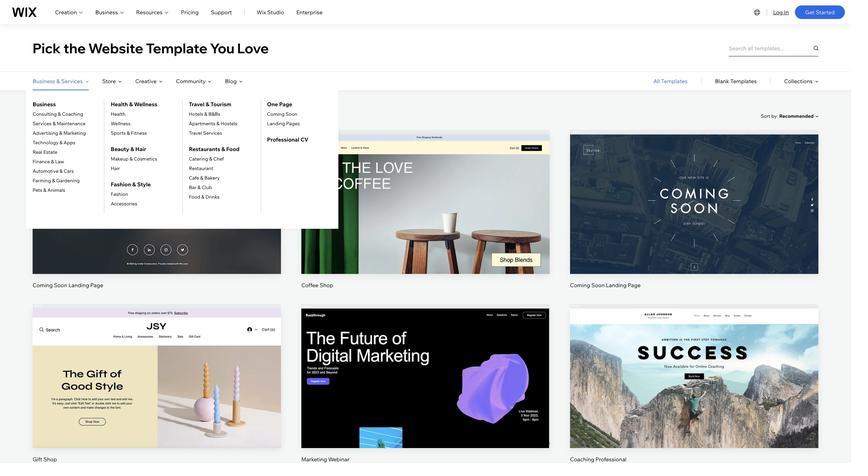 Task type: vqa. For each thing, say whether or not it's contained in the screenshot.
the Edit within the Coffee Shop group
yes



Task type: locate. For each thing, give the bounding box(es) containing it.
0 horizontal spatial all website templates - coming soon landing page image
[[33, 135, 281, 274]]

log in link
[[774, 8, 789, 16]]

services down "apartments & hostels" link
[[203, 130, 222, 136]]

0 horizontal spatial soon
[[54, 282, 67, 289]]

0 vertical spatial shop
[[320, 282, 333, 289]]

real
[[33, 149, 42, 155]]

get started link
[[795, 5, 845, 19]]

business for business & services
[[33, 78, 55, 85]]

all for all website templates
[[33, 112, 41, 120]]

shop for gift shop
[[43, 457, 57, 463]]

edit inside "coaching professional" group
[[690, 365, 700, 372]]

sports & fitness link
[[111, 130, 147, 136]]

&
[[56, 78, 60, 85], [129, 101, 133, 108], [206, 101, 209, 108], [58, 111, 61, 117], [204, 111, 207, 117], [53, 121, 56, 127], [217, 121, 220, 127], [59, 130, 62, 136], [127, 130, 130, 136], [60, 140, 63, 146], [131, 146, 134, 153], [222, 146, 225, 153], [130, 156, 133, 162], [209, 156, 212, 162], [51, 159, 54, 165], [60, 168, 63, 174], [200, 175, 203, 181], [52, 178, 55, 184], [132, 181, 136, 188], [198, 185, 201, 191], [43, 187, 46, 193], [201, 194, 205, 200]]

view button for coaching professional
[[679, 384, 711, 400]]

& up wellness link
[[129, 101, 133, 108]]

recommended
[[780, 113, 814, 119]]

shop inside group
[[43, 457, 57, 463]]

1 horizontal spatial marketing
[[302, 457, 327, 463]]

edit button for marketing webinar
[[410, 361, 442, 377]]

1 horizontal spatial all
[[654, 78, 660, 85]]

blog
[[225, 78, 237, 85]]

gardening
[[56, 178, 80, 184]]

fashion up the fashion link
[[111, 181, 131, 188]]

1 horizontal spatial templates
[[662, 78, 688, 85]]

shop
[[320, 282, 333, 289], [43, 457, 57, 463]]

resources button
[[136, 8, 169, 16]]

travel & tourism hotels & b&bs apartments & hostels travel services
[[189, 101, 237, 136]]

edit inside gift shop group
[[152, 365, 162, 372]]

hair up cosmetics
[[135, 146, 146, 153]]

wix studio link
[[257, 8, 284, 16]]

maintenance
[[57, 121, 86, 127]]

tourism
[[211, 101, 231, 108]]

marketing down maintenance
[[63, 130, 86, 136]]

webinar
[[328, 457, 350, 463]]

2 horizontal spatial services
[[203, 130, 222, 136]]

pages
[[286, 121, 300, 127]]

0 vertical spatial food
[[226, 146, 240, 153]]

& right the bar
[[198, 185, 201, 191]]

coming soon landing page group
[[33, 130, 281, 289], [570, 130, 819, 289]]

& left style
[[132, 181, 136, 188]]

travel down apartments
[[189, 130, 202, 136]]

blank templates
[[715, 78, 757, 85]]

view button
[[410, 209, 442, 226], [679, 209, 711, 226], [141, 384, 173, 400], [679, 384, 711, 400]]

1 horizontal spatial coming soon landing page
[[570, 282, 641, 289]]

1 vertical spatial marketing
[[302, 457, 327, 463]]

page
[[279, 101, 292, 108], [90, 282, 103, 289], [628, 282, 641, 289]]

hotels
[[189, 111, 203, 117]]

services down the
[[61, 78, 83, 85]]

1 horizontal spatial wellness
[[134, 101, 157, 108]]

services inside business consulting & coaching services & maintenance advertising & marketing technology & apps real estate finance & law automotive & cars farming & gardening pets & animals
[[33, 121, 52, 127]]

0 horizontal spatial marketing
[[63, 130, 86, 136]]

1 horizontal spatial page
[[279, 101, 292, 108]]

all website templates - marketing webinar image
[[302, 309, 550, 449]]

0 vertical spatial all
[[654, 78, 660, 85]]

0 horizontal spatial all
[[33, 112, 41, 120]]

services down 'consulting'
[[33, 121, 52, 127]]

view for coming soon landing page
[[688, 214, 701, 221]]

1 horizontal spatial soon
[[286, 111, 297, 117]]

0 vertical spatial business
[[95, 9, 118, 15]]

shop inside group
[[320, 282, 333, 289]]

edit button inside 'marketing webinar' group
[[410, 361, 442, 377]]

view button inside coffee shop group
[[410, 209, 442, 226]]

0 horizontal spatial professional
[[267, 136, 300, 143]]

1 vertical spatial hair
[[111, 166, 120, 172]]

0 horizontal spatial website
[[43, 112, 70, 120]]

get
[[806, 9, 815, 15]]

shop for coffee shop
[[320, 282, 333, 289]]

0 vertical spatial travel
[[189, 101, 205, 108]]

0 horizontal spatial shop
[[43, 457, 57, 463]]

coming soon landing page
[[33, 282, 103, 289], [570, 282, 641, 289]]

& up "consulting & coaching" link
[[56, 78, 60, 85]]

studio
[[267, 9, 284, 15]]

bar & club link
[[189, 185, 212, 191]]

2 all website templates - coming soon landing page image from the left
[[570, 135, 819, 274]]

one page coming soon landing pages
[[267, 101, 300, 127]]

fashion up the accessories
[[111, 191, 128, 198]]

1 vertical spatial travel
[[189, 130, 202, 136]]

website
[[88, 40, 143, 57], [43, 112, 70, 120]]

0 horizontal spatial coming soon landing page group
[[33, 130, 281, 289]]

1 horizontal spatial professional
[[596, 457, 627, 463]]

shop right coffee
[[320, 282, 333, 289]]

0 vertical spatial wellness
[[134, 101, 157, 108]]

2 vertical spatial services
[[203, 130, 222, 136]]

0 horizontal spatial page
[[90, 282, 103, 289]]

website up the store
[[88, 40, 143, 57]]

blank templates link
[[715, 72, 757, 90]]

all website templates - coming soon landing page image
[[33, 135, 281, 274], [570, 135, 819, 274]]

pick
[[33, 40, 61, 57]]

edit button inside gift shop group
[[141, 361, 173, 377]]

1 horizontal spatial coaching
[[570, 457, 595, 463]]

all website templates
[[33, 112, 105, 120]]

2 vertical spatial business
[[33, 101, 56, 108]]

0 horizontal spatial services
[[33, 121, 52, 127]]

2 coming soon landing page from the left
[[570, 282, 641, 289]]

log
[[774, 9, 783, 15]]

0 vertical spatial health
[[111, 101, 128, 108]]

landing pages link
[[267, 121, 300, 127]]

marketing inside business consulting & coaching services & maintenance advertising & marketing technology & apps real estate finance & law automotive & cars farming & gardening pets & animals
[[63, 130, 86, 136]]

all for all templates
[[654, 78, 660, 85]]

view inside gift shop group
[[151, 388, 163, 395]]

edit button inside coffee shop group
[[410, 186, 442, 202]]

2 fashion from the top
[[111, 191, 128, 198]]

soon
[[286, 111, 297, 117], [54, 282, 67, 289], [592, 282, 605, 289]]

cars
[[64, 168, 74, 174]]

apartments & hostels link
[[189, 121, 237, 127]]

edit for gift shop
[[152, 365, 162, 372]]

1 horizontal spatial coming
[[267, 111, 285, 117]]

edit button inside "coaching professional" group
[[679, 361, 711, 377]]

travel up hotels
[[189, 101, 205, 108]]

all website templates - gift shop image
[[33, 309, 281, 449]]

website up services & maintenance link
[[43, 112, 70, 120]]

food
[[226, 146, 240, 153], [189, 194, 200, 200]]

1 vertical spatial health
[[111, 111, 126, 117]]

coaching professional group
[[570, 304, 819, 464]]

view inside "coaching professional" group
[[688, 388, 701, 395]]

view button inside gift shop group
[[141, 384, 173, 400]]

travel
[[189, 101, 205, 108], [189, 130, 202, 136]]

1 horizontal spatial hair
[[135, 146, 146, 153]]

edit for coming soon landing page
[[690, 191, 700, 198]]

wellness up sports
[[111, 121, 131, 127]]

services
[[61, 78, 83, 85], [33, 121, 52, 127], [203, 130, 222, 136]]

0 vertical spatial services
[[61, 78, 83, 85]]

0 horizontal spatial food
[[189, 194, 200, 200]]

1 vertical spatial coaching
[[570, 457, 595, 463]]

edit inside coffee shop group
[[421, 191, 431, 198]]

0 horizontal spatial hair
[[111, 166, 120, 172]]

& up hotels & b&bs link
[[206, 101, 209, 108]]

1 vertical spatial food
[[189, 194, 200, 200]]

support link
[[211, 8, 232, 16]]

1 vertical spatial all
[[33, 112, 41, 120]]

all inside all templates link
[[654, 78, 660, 85]]

health up "health" "link"
[[111, 101, 128, 108]]

1 health from the top
[[111, 101, 128, 108]]

& left 'law'
[[51, 159, 54, 165]]

all templates link
[[654, 72, 688, 90]]

1 horizontal spatial shop
[[320, 282, 333, 289]]

1 horizontal spatial landing
[[267, 121, 285, 127]]

you
[[210, 40, 235, 57]]

coming
[[267, 111, 285, 117], [33, 282, 53, 289], [570, 282, 590, 289]]

edit button for coaching professional
[[679, 361, 711, 377]]

0 vertical spatial fashion
[[111, 181, 131, 188]]

b&bs
[[209, 111, 220, 117]]

2 travel from the top
[[189, 130, 202, 136]]

edit inside 'marketing webinar' group
[[421, 365, 431, 372]]

business consulting & coaching services & maintenance advertising & marketing technology & apps real estate finance & law automotive & cars farming & gardening pets & animals
[[33, 101, 86, 193]]

view button inside "coaching professional" group
[[679, 384, 711, 400]]

2 coming soon landing page group from the left
[[570, 130, 819, 289]]

restaurant link
[[189, 166, 213, 172]]

business inside business dropdown button
[[95, 9, 118, 15]]

0 vertical spatial professional
[[267, 136, 300, 143]]

1 vertical spatial professional
[[596, 457, 627, 463]]

makeup
[[111, 156, 129, 162]]

bakery
[[204, 175, 220, 181]]

1 all website templates - coming soon landing page image from the left
[[33, 135, 281, 274]]

1 vertical spatial shop
[[43, 457, 57, 463]]

food down the bar
[[189, 194, 200, 200]]

view inside coffee shop group
[[419, 214, 432, 221]]

hair link
[[111, 166, 120, 172]]

1 vertical spatial services
[[33, 121, 52, 127]]

health
[[111, 101, 128, 108], [111, 111, 126, 117]]

& up makeup & cosmetics link
[[131, 146, 134, 153]]

templates inside 'link'
[[731, 78, 757, 85]]

edit button for gift shop
[[141, 361, 173, 377]]

drinks
[[206, 194, 220, 200]]

view
[[419, 214, 432, 221], [688, 214, 701, 221], [151, 388, 163, 395], [688, 388, 701, 395]]

2 horizontal spatial templates
[[731, 78, 757, 85]]

1 horizontal spatial coming soon landing page group
[[570, 130, 819, 289]]

1 horizontal spatial all website templates - coming soon landing page image
[[570, 135, 819, 274]]

1 vertical spatial wellness
[[111, 121, 131, 127]]

shop right gift
[[43, 457, 57, 463]]

1 vertical spatial fashion
[[111, 191, 128, 198]]

pick the website template you love
[[33, 40, 269, 57]]

technology & apps link
[[33, 140, 75, 146]]

0 vertical spatial marketing
[[63, 130, 86, 136]]

catering & chef link
[[189, 156, 224, 162]]

sports
[[111, 130, 126, 136]]

store
[[102, 78, 116, 85]]

marketing left webinar
[[302, 457, 327, 463]]

coming soon landing page group containing edit
[[570, 130, 819, 289]]

None search field
[[729, 40, 819, 56]]

0 horizontal spatial coming soon landing page
[[33, 282, 103, 289]]

professional inside group
[[596, 457, 627, 463]]

travel & tourism link
[[189, 100, 231, 108]]

business
[[95, 9, 118, 15], [33, 78, 55, 85], [33, 101, 56, 108]]

& down services & maintenance link
[[59, 130, 62, 136]]

collections
[[785, 78, 813, 85]]

wellness down creative
[[134, 101, 157, 108]]

& down "consulting & coaching" link
[[53, 121, 56, 127]]

0 vertical spatial website
[[88, 40, 143, 57]]

0 horizontal spatial coaching
[[62, 111, 83, 117]]

1 vertical spatial business
[[33, 78, 55, 85]]

0 vertical spatial coaching
[[62, 111, 83, 117]]

food down hostels
[[226, 146, 240, 153]]

view button for coffee shop
[[410, 209, 442, 226]]

coffee
[[302, 282, 319, 289]]

2 horizontal spatial coming
[[570, 282, 590, 289]]

2 horizontal spatial soon
[[592, 282, 605, 289]]

all templates
[[654, 78, 688, 85]]

1 vertical spatial website
[[43, 112, 70, 120]]

0 horizontal spatial wellness
[[111, 121, 131, 127]]

1 coming soon landing page group from the left
[[33, 130, 281, 289]]

1 coming soon landing page from the left
[[33, 282, 103, 289]]

health & wellness link
[[111, 100, 157, 108]]

health up wellness link
[[111, 111, 126, 117]]

hair down makeup
[[111, 166, 120, 172]]

creation button
[[55, 8, 83, 16]]

& inside "fashion & style fashion accessories"
[[132, 181, 136, 188]]

fashion link
[[111, 191, 128, 198]]

coming soon link
[[267, 111, 297, 117]]

marketing
[[63, 130, 86, 136], [302, 457, 327, 463]]



Task type: describe. For each thing, give the bounding box(es) containing it.
marketing webinar group
[[302, 304, 550, 464]]

edit for coaching professional
[[690, 365, 700, 372]]

professional inside categories by subject 'element'
[[267, 136, 300, 143]]

soon inside the one page coming soon landing pages
[[286, 111, 297, 117]]

& up chef
[[222, 146, 225, 153]]

style
[[137, 181, 151, 188]]

farming
[[33, 178, 51, 184]]

language selector, english selected image
[[754, 8, 762, 16]]

2 horizontal spatial page
[[628, 282, 641, 289]]

resources
[[136, 9, 163, 15]]

get started
[[806, 9, 835, 15]]

Search search field
[[729, 40, 819, 56]]

in
[[784, 9, 789, 15]]

travel services link
[[189, 130, 222, 136]]

food & drinks link
[[189, 194, 220, 200]]

all website templates - coaching professional image
[[570, 309, 819, 449]]

1 horizontal spatial services
[[61, 78, 83, 85]]

by:
[[772, 113, 778, 119]]

pets & animals link
[[33, 187, 65, 193]]

catering
[[189, 156, 208, 162]]

wellness link
[[111, 121, 131, 127]]

2 horizontal spatial landing
[[606, 282, 627, 289]]

accessories
[[111, 201, 137, 207]]

consulting & coaching link
[[33, 111, 83, 117]]

business button
[[95, 8, 124, 16]]

0 vertical spatial hair
[[135, 146, 146, 153]]

wix
[[257, 9, 266, 15]]

apartments
[[189, 121, 216, 127]]

& down automotive & cars link
[[52, 178, 55, 184]]

blank
[[715, 78, 730, 85]]

one
[[267, 101, 278, 108]]

estate
[[43, 149, 57, 155]]

coaching inside group
[[570, 457, 595, 463]]

sort
[[761, 113, 771, 119]]

finance
[[33, 159, 50, 165]]

view button for gift shop
[[141, 384, 173, 400]]

beauty & hair link
[[111, 145, 146, 153]]

view for coaching professional
[[688, 388, 701, 395]]

1 fashion from the top
[[111, 181, 131, 188]]

restaurants & food catering & chef restaurant cafe & bakery bar & club food & drinks
[[189, 146, 240, 200]]

fashion & style fashion accessories
[[111, 181, 151, 207]]

health & wellness health wellness sports & fitness
[[111, 101, 157, 136]]

view for gift shop
[[151, 388, 163, 395]]

edit button for coming soon landing page
[[679, 186, 711, 202]]

creation
[[55, 9, 77, 15]]

restaurants & food link
[[189, 145, 240, 153]]

edit for coffee shop
[[421, 191, 431, 198]]

services & maintenance link
[[33, 121, 86, 127]]

club
[[202, 185, 212, 191]]

cafe
[[189, 175, 199, 181]]

landing inside the one page coming soon landing pages
[[267, 121, 285, 127]]

0 horizontal spatial templates
[[71, 112, 105, 120]]

1 horizontal spatial website
[[88, 40, 143, 57]]

automotive & cars link
[[33, 168, 74, 174]]

technology
[[33, 140, 58, 146]]

business for business dropdown button
[[95, 9, 118, 15]]

& down "b&bs"
[[217, 121, 220, 127]]

hotels & b&bs link
[[189, 111, 220, 117]]

makeup & cosmetics link
[[111, 156, 157, 162]]

hostels
[[221, 121, 237, 127]]

& left chef
[[209, 156, 212, 162]]

real estate link
[[33, 149, 57, 155]]

& up services & maintenance link
[[58, 111, 61, 117]]

creative
[[135, 78, 157, 85]]

bar
[[189, 185, 197, 191]]

& left drinks
[[201, 194, 205, 200]]

0 horizontal spatial landing
[[68, 282, 89, 289]]

coming soon landing page group containing coming soon landing page
[[33, 130, 281, 289]]

cafe & bakery link
[[189, 175, 220, 181]]

professional cv
[[267, 136, 309, 143]]

restaurant
[[189, 166, 213, 172]]

support
[[211, 9, 232, 15]]

& right cafe
[[200, 175, 203, 181]]

automotive
[[33, 168, 58, 174]]

farming & gardening link
[[33, 178, 80, 184]]

restaurants
[[189, 146, 220, 153]]

sort by:
[[761, 113, 778, 119]]

coaching inside business consulting & coaching services & maintenance advertising & marketing technology & apps real estate finance & law automotive & cars farming & gardening pets & animals
[[62, 111, 83, 117]]

generic categories element
[[654, 72, 819, 90]]

& left "b&bs"
[[204, 111, 207, 117]]

advertising
[[33, 130, 58, 136]]

coffee shop
[[302, 282, 333, 289]]

view for coffee shop
[[419, 214, 432, 221]]

love
[[237, 40, 269, 57]]

& right sports
[[127, 130, 130, 136]]

gift shop
[[33, 457, 57, 463]]

page inside the one page coming soon landing pages
[[279, 101, 292, 108]]

coaching professional
[[570, 457, 627, 463]]

view button for coming soon landing page
[[679, 209, 711, 226]]

& left apps
[[60, 140, 63, 146]]

business link
[[33, 100, 56, 108]]

0 horizontal spatial coming
[[33, 282, 53, 289]]

& left cars
[[60, 168, 63, 174]]

log in
[[774, 9, 789, 15]]

community
[[176, 78, 206, 85]]

wix studio
[[257, 9, 284, 15]]

edit for marketing webinar
[[421, 365, 431, 372]]

coming inside the one page coming soon landing pages
[[267, 111, 285, 117]]

all website templates - coffee shop image
[[302, 135, 550, 274]]

enterprise link
[[296, 8, 323, 16]]

pricing
[[181, 9, 199, 15]]

business & services
[[33, 78, 83, 85]]

law
[[55, 159, 64, 165]]

animals
[[48, 187, 65, 193]]

coffee shop group
[[302, 130, 550, 289]]

apps
[[64, 140, 75, 146]]

edit button for coffee shop
[[410, 186, 442, 202]]

categories. use the left and right arrow keys to navigate the menu element
[[0, 72, 852, 229]]

marketing webinar
[[302, 457, 350, 463]]

categories by subject element
[[26, 72, 339, 229]]

health link
[[111, 111, 126, 117]]

finance & law link
[[33, 159, 64, 165]]

1 travel from the top
[[189, 101, 205, 108]]

chef
[[213, 156, 224, 162]]

templates for blank templates
[[731, 78, 757, 85]]

template
[[146, 40, 208, 57]]

the
[[64, 40, 86, 57]]

enterprise
[[296, 9, 323, 15]]

business inside business consulting & coaching services & maintenance advertising & marketing technology & apps real estate finance & law automotive & cars farming & gardening pets & animals
[[33, 101, 56, 108]]

marketing inside group
[[302, 457, 327, 463]]

started
[[816, 9, 835, 15]]

1 horizontal spatial food
[[226, 146, 240, 153]]

gift
[[33, 457, 42, 463]]

consulting
[[33, 111, 57, 117]]

& down beauty & hair link on the top
[[130, 156, 133, 162]]

cosmetics
[[134, 156, 157, 162]]

pets
[[33, 187, 42, 193]]

services inside travel & tourism hotels & b&bs apartments & hostels travel services
[[203, 130, 222, 136]]

templates for all templates
[[662, 78, 688, 85]]

& right pets
[[43, 187, 46, 193]]

gift shop group
[[33, 304, 281, 464]]

2 health from the top
[[111, 111, 126, 117]]

fashion & style link
[[111, 181, 151, 189]]



